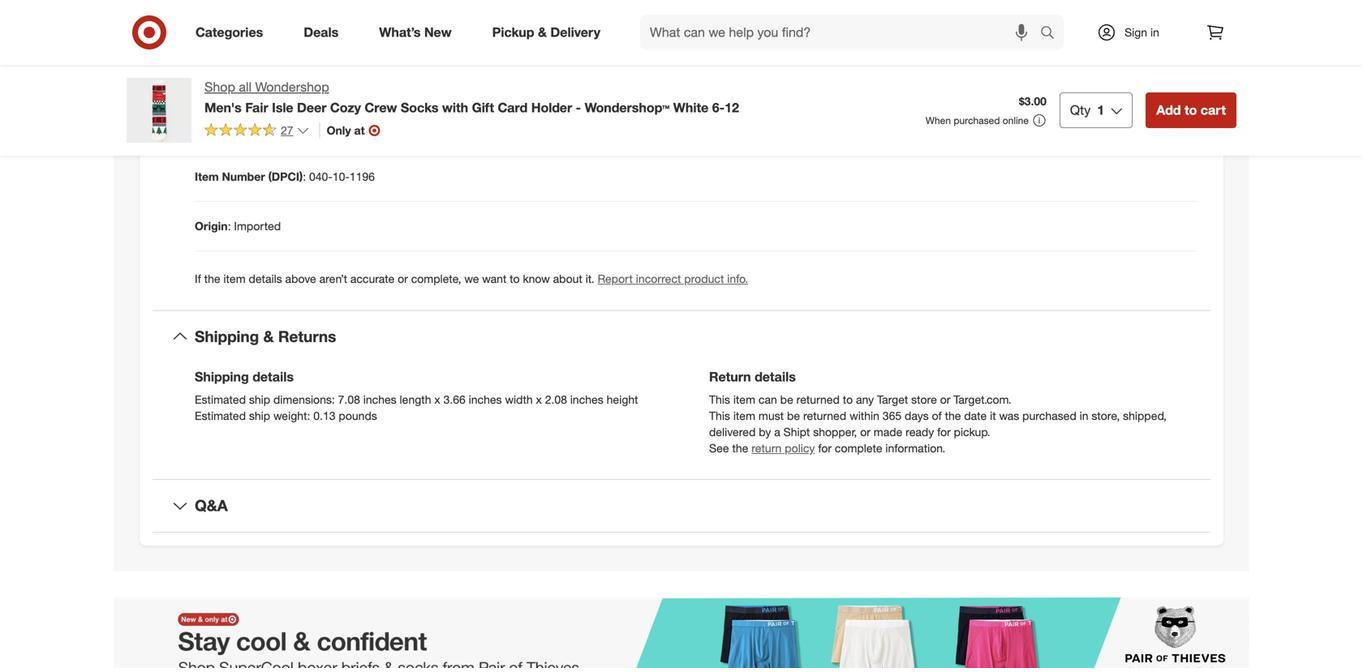 Task type: describe. For each thing, give the bounding box(es) containing it.
new
[[424, 24, 452, 40]]

pickup & delivery link
[[479, 15, 621, 50]]

shop
[[205, 79, 235, 95]]

upc : 197543391143
[[195, 120, 301, 134]]

197543391143
[[226, 120, 301, 134]]

add to cart
[[1157, 102, 1226, 118]]

0 vertical spatial for
[[938, 425, 951, 440]]

complete,
[[411, 272, 461, 286]]

q&a button
[[153, 481, 1211, 532]]

a
[[774, 425, 781, 440]]

aren't
[[319, 272, 347, 286]]

when
[[926, 114, 951, 127]]

7.08
[[338, 393, 360, 407]]

1 vertical spatial to
[[510, 272, 520, 286]]

add
[[1157, 102, 1181, 118]]

target
[[877, 393, 908, 407]]

holder
[[531, 100, 572, 116]]

at
[[354, 123, 365, 137]]

1 x from the left
[[435, 393, 440, 407]]

deals link
[[290, 15, 359, 50]]

incorrect
[[636, 272, 681, 286]]

shipping for shipping details estimated ship dimensions: 7.08 inches length x 3.66 inches width x 2.08 inches height estimated ship weight: 0.13 pounds
[[195, 369, 249, 385]]

above
[[285, 272, 316, 286]]

if
[[195, 272, 201, 286]]

made
[[874, 425, 903, 440]]

origin : imported
[[195, 219, 281, 234]]

when purchased online
[[926, 114, 1029, 127]]

number
[[222, 170, 265, 184]]

$3.00
[[1019, 94, 1047, 108]]

2 vertical spatial or
[[861, 425, 871, 440]]

3 inches from the left
[[570, 393, 604, 407]]

qty 1
[[1070, 102, 1105, 118]]

by
[[759, 425, 771, 440]]

purchased inside return details this item can be returned to any target store or target.com. this item must be returned within 365 days of the date it was purchased in store, shipped, delivered by a shipt shopper, or made ready for pickup. see the return policy for complete information.
[[1023, 409, 1077, 423]]

0 vertical spatial item
[[224, 272, 246, 286]]

image of men's fair isle deer cozy crew socks with gift card holder - wondershop™ white 6-12 image
[[127, 78, 192, 143]]

add to cart button
[[1146, 93, 1237, 128]]

2 vertical spatial the
[[732, 442, 749, 456]]

q&a
[[195, 497, 228, 516]]

delivery
[[551, 24, 601, 40]]

all
[[239, 79, 252, 95]]

tumble
[[382, 21, 418, 35]]

product
[[684, 272, 724, 286]]

dimensions:
[[274, 393, 335, 407]]

: for 197543391143
[[219, 120, 222, 134]]

shipped,
[[1123, 409, 1167, 423]]

item number (dpci) : 040-10-1196
[[195, 170, 375, 184]]

imported
[[234, 219, 281, 234]]

pickup.
[[954, 425, 991, 440]]

isle
[[272, 100, 293, 116]]

0.13
[[314, 409, 336, 423]]

cart
[[1201, 102, 1226, 118]]

what's new link
[[365, 15, 472, 50]]

27
[[281, 123, 293, 137]]

2 inches from the left
[[469, 393, 502, 407]]

2.08
[[545, 393, 567, 407]]

3.66
[[444, 393, 466, 407]]

2 horizontal spatial or
[[940, 393, 951, 407]]

sign
[[1125, 25, 1148, 39]]

shipping & returns button
[[153, 311, 1211, 363]]

shipping for shipping & returns
[[195, 327, 259, 346]]

item
[[195, 170, 219, 184]]

return details this item can be returned to any target store or target.com. this item must be returned within 365 days of the date it was purchased in store, shipped, delivered by a shipt shopper, or made ready for pickup. see the return policy for complete information.
[[709, 369, 1167, 456]]

0 horizontal spatial purchased
[[954, 114, 1000, 127]]

origin
[[195, 219, 228, 234]]

socks
[[401, 100, 439, 116]]

pounds
[[339, 409, 377, 423]]

wondershop
[[255, 79, 329, 95]]

details left above at the top left of page
[[249, 272, 282, 286]]

in inside return details this item can be returned to any target store or target.com. this item must be returned within 365 days of the date it was purchased in store, shipped, delivered by a shipt shopper, or made ready for pickup. see the return policy for complete information.
[[1080, 409, 1089, 423]]

What can we help you find? suggestions appear below search field
[[640, 15, 1045, 50]]

upc
[[195, 120, 219, 134]]

about
[[553, 272, 583, 286]]

2 vertical spatial item
[[734, 409, 756, 423]]

machine
[[301, 21, 345, 35]]

: left 040-
[[303, 170, 306, 184]]

with
[[442, 100, 468, 116]]

12
[[725, 100, 739, 116]]

if the item details above aren't accurate or complete, we want to know about it. report incorrect product info.
[[195, 272, 748, 286]]

deer
[[297, 100, 327, 116]]

0 horizontal spatial the
[[204, 272, 220, 286]]

report incorrect product info. button
[[598, 271, 748, 287]]

: for 88921563
[[222, 71, 225, 85]]

1 inches from the left
[[363, 393, 397, 407]]

details for shipping
[[253, 369, 294, 385]]

10-
[[333, 170, 350, 184]]

qty
[[1070, 102, 1091, 118]]

88921563
[[228, 71, 278, 85]]

6-
[[712, 100, 725, 116]]

and
[[224, 21, 244, 35]]

info.
[[727, 272, 748, 286]]

target.com.
[[954, 393, 1012, 407]]

it
[[990, 409, 996, 423]]

search
[[1033, 26, 1072, 42]]

1 ship from the top
[[249, 393, 270, 407]]

0 vertical spatial returned
[[797, 393, 840, 407]]



Task type: locate. For each thing, give the bounding box(es) containing it.
return
[[752, 442, 782, 456]]

0 vertical spatial purchased
[[954, 114, 1000, 127]]

1 vertical spatial in
[[1080, 409, 1089, 423]]

1 horizontal spatial the
[[732, 442, 749, 456]]

information.
[[886, 442, 946, 456]]

0 vertical spatial ship
[[249, 393, 270, 407]]

1 vertical spatial the
[[945, 409, 961, 423]]

weight:
[[274, 409, 310, 423]]

0 vertical spatial estimated
[[195, 393, 246, 407]]

card
[[498, 100, 528, 116]]

complete
[[835, 442, 883, 456]]

details up dimensions:
[[253, 369, 294, 385]]

0 horizontal spatial or
[[398, 272, 408, 286]]

dry
[[421, 21, 439, 35]]

this down return
[[709, 393, 730, 407]]

1 vertical spatial &
[[263, 327, 274, 346]]

height
[[607, 393, 638, 407]]

in right sign
[[1151, 25, 1160, 39]]

the down delivered
[[732, 442, 749, 456]]

was
[[1000, 409, 1020, 423]]

date
[[965, 409, 987, 423]]

item
[[224, 272, 246, 286], [734, 393, 756, 407], [734, 409, 756, 423]]

0 vertical spatial shipping
[[195, 327, 259, 346]]

2 this from the top
[[709, 409, 730, 423]]

inches right 3.66
[[469, 393, 502, 407]]

& for pickup
[[538, 24, 547, 40]]

: left imported
[[228, 219, 231, 234]]

0 vertical spatial be
[[781, 393, 794, 407]]

of
[[932, 409, 942, 423]]

estimated down 'shipping & returns' in the left of the page
[[195, 393, 246, 407]]

inches up the pounds
[[363, 393, 397, 407]]

online
[[1003, 114, 1029, 127]]

item right "if"
[[224, 272, 246, 286]]

see
[[709, 442, 729, 456]]

(dpci)
[[268, 170, 303, 184]]

2 x from the left
[[536, 393, 542, 407]]

& for shipping
[[263, 327, 274, 346]]

item up delivered
[[734, 409, 756, 423]]

categories
[[196, 24, 263, 40]]

know
[[523, 272, 550, 286]]

shipping details estimated ship dimensions: 7.08 inches length x 3.66 inches width x 2.08 inches height estimated ship weight: 0.13 pounds
[[195, 369, 638, 423]]

: left all
[[222, 71, 225, 85]]

1 vertical spatial item
[[734, 393, 756, 407]]

be right can
[[781, 393, 794, 407]]

item left can
[[734, 393, 756, 407]]

0 horizontal spatial for
[[818, 442, 832, 456]]

return policy link
[[752, 442, 815, 456]]

details
[[249, 272, 282, 286], [253, 369, 294, 385], [755, 369, 796, 385]]

for
[[938, 425, 951, 440], [818, 442, 832, 456]]

& inside dropdown button
[[263, 327, 274, 346]]

0 vertical spatial to
[[1185, 102, 1197, 118]]

1 horizontal spatial purchased
[[1023, 409, 1077, 423]]

can
[[759, 393, 777, 407]]

to right add
[[1185, 102, 1197, 118]]

1 vertical spatial purchased
[[1023, 409, 1077, 423]]

or up of
[[940, 393, 951, 407]]

in left store,
[[1080, 409, 1089, 423]]

2 estimated from the top
[[195, 409, 246, 423]]

pickup
[[492, 24, 535, 40]]

tcin : 88921563
[[195, 71, 278, 85]]

or down within
[[861, 425, 871, 440]]

details for return
[[755, 369, 796, 385]]

be up shipt
[[787, 409, 800, 423]]

shipping inside dropdown button
[[195, 327, 259, 346]]

the right "if"
[[204, 272, 220, 286]]

to right want on the top of the page
[[510, 272, 520, 286]]

we
[[465, 272, 479, 286]]

estimated left weight:
[[195, 409, 246, 423]]

crew
[[365, 100, 397, 116]]

wondershop™
[[585, 100, 670, 116]]

: down the men's on the left
[[219, 120, 222, 134]]

shipping
[[195, 327, 259, 346], [195, 369, 249, 385]]

1 horizontal spatial to
[[843, 393, 853, 407]]

it.
[[586, 272, 595, 286]]

2 horizontal spatial the
[[945, 409, 961, 423]]

for down shopper,
[[818, 442, 832, 456]]

details up can
[[755, 369, 796, 385]]

cleaning:
[[247, 21, 298, 35]]

1 vertical spatial ship
[[249, 409, 270, 423]]

0 vertical spatial this
[[709, 393, 730, 407]]

2 ship from the top
[[249, 409, 270, 423]]

1 this from the top
[[709, 393, 730, 407]]

x left 2.08 at the left bottom of the page
[[536, 393, 542, 407]]

accurate
[[351, 272, 395, 286]]

advertisement region
[[114, 598, 1250, 669]]

0 vertical spatial &
[[538, 24, 547, 40]]

2 horizontal spatial to
[[1185, 102, 1197, 118]]

only
[[327, 123, 351, 137]]

2 shipping from the top
[[195, 369, 249, 385]]

shipping inside shipping details estimated ship dimensions: 7.08 inches length x 3.66 inches width x 2.08 inches height estimated ship weight: 0.13 pounds
[[195, 369, 249, 385]]

returns
[[278, 327, 336, 346]]

0 horizontal spatial in
[[1080, 409, 1089, 423]]

care and cleaning: machine wash, tumble dry
[[195, 21, 439, 35]]

1 shipping from the top
[[195, 327, 259, 346]]

0 horizontal spatial inches
[[363, 393, 397, 407]]

report
[[598, 272, 633, 286]]

policy
[[785, 442, 815, 456]]

shipt
[[784, 425, 810, 440]]

inches right 2.08 at the left bottom of the page
[[570, 393, 604, 407]]

1 vertical spatial shipping
[[195, 369, 249, 385]]

1
[[1098, 102, 1105, 118]]

shipping down 'shipping & returns' in the left of the page
[[195, 369, 249, 385]]

ship left weight:
[[249, 409, 270, 423]]

1 vertical spatial returned
[[804, 409, 847, 423]]

0 horizontal spatial x
[[435, 393, 440, 407]]

2 vertical spatial to
[[843, 393, 853, 407]]

what's
[[379, 24, 421, 40]]

purchased right was
[[1023, 409, 1077, 423]]

shipping down "if"
[[195, 327, 259, 346]]

details inside shipping details estimated ship dimensions: 7.08 inches length x 3.66 inches width x 2.08 inches height estimated ship weight: 0.13 pounds
[[253, 369, 294, 385]]

for down of
[[938, 425, 951, 440]]

1 estimated from the top
[[195, 393, 246, 407]]

1 horizontal spatial or
[[861, 425, 871, 440]]

to left any at right bottom
[[843, 393, 853, 407]]

1 horizontal spatial x
[[536, 393, 542, 407]]

1 horizontal spatial &
[[538, 24, 547, 40]]

: for imported
[[228, 219, 231, 234]]

or
[[398, 272, 408, 286], [940, 393, 951, 407], [861, 425, 871, 440]]

categories link
[[182, 15, 283, 50]]

0 horizontal spatial to
[[510, 272, 520, 286]]

1 vertical spatial estimated
[[195, 409, 246, 423]]

care
[[195, 21, 221, 35]]

the right of
[[945, 409, 961, 423]]

1 horizontal spatial for
[[938, 425, 951, 440]]

0 horizontal spatial &
[[263, 327, 274, 346]]

1 horizontal spatial in
[[1151, 25, 1160, 39]]

2 horizontal spatial inches
[[570, 393, 604, 407]]

x left 3.66
[[435, 393, 440, 407]]

in
[[1151, 25, 1160, 39], [1080, 409, 1089, 423]]

what's new
[[379, 24, 452, 40]]

shipping & returns
[[195, 327, 336, 346]]

0 vertical spatial the
[[204, 272, 220, 286]]

store,
[[1092, 409, 1120, 423]]

ready
[[906, 425, 934, 440]]

& left returns
[[263, 327, 274, 346]]

any
[[856, 393, 874, 407]]

1 vertical spatial for
[[818, 442, 832, 456]]

1 vertical spatial be
[[787, 409, 800, 423]]

return
[[709, 369, 751, 385]]

purchased right when on the right top
[[954, 114, 1000, 127]]

1 horizontal spatial inches
[[469, 393, 502, 407]]

white
[[673, 100, 709, 116]]

to inside return details this item can be returned to any target store or target.com. this item must be returned within 365 days of the date it was purchased in store, shipped, delivered by a shipt shopper, or made ready for pickup. see the return policy for complete information.
[[843, 393, 853, 407]]

details inside return details this item can be returned to any target store or target.com. this item must be returned within 365 days of the date it was purchased in store, shipped, delivered by a shipt shopper, or made ready for pickup. see the return policy for complete information.
[[755, 369, 796, 385]]

gift
[[472, 100, 494, 116]]

040-
[[309, 170, 333, 184]]

tcin
[[195, 71, 222, 85]]

shop all wondershop men's fair isle deer cozy crew socks with gift card holder - wondershop™ white 6-12
[[205, 79, 739, 116]]

& right "pickup"
[[538, 24, 547, 40]]

this up delivered
[[709, 409, 730, 423]]

cozy
[[330, 100, 361, 116]]

fair
[[245, 100, 268, 116]]

1 vertical spatial this
[[709, 409, 730, 423]]

or right accurate
[[398, 272, 408, 286]]

1 vertical spatial or
[[940, 393, 951, 407]]

sign in
[[1125, 25, 1160, 39]]

to inside button
[[1185, 102, 1197, 118]]

be
[[781, 393, 794, 407], [787, 409, 800, 423]]

ship left dimensions:
[[249, 393, 270, 407]]

1196
[[350, 170, 375, 184]]

0 vertical spatial in
[[1151, 25, 1160, 39]]

sign in link
[[1084, 15, 1185, 50]]

0 vertical spatial or
[[398, 272, 408, 286]]

width
[[505, 393, 533, 407]]

purchased
[[954, 114, 1000, 127], [1023, 409, 1077, 423]]

shopper,
[[813, 425, 857, 440]]

returned
[[797, 393, 840, 407], [804, 409, 847, 423]]



Task type: vqa. For each thing, say whether or not it's contained in the screenshot.
6-
yes



